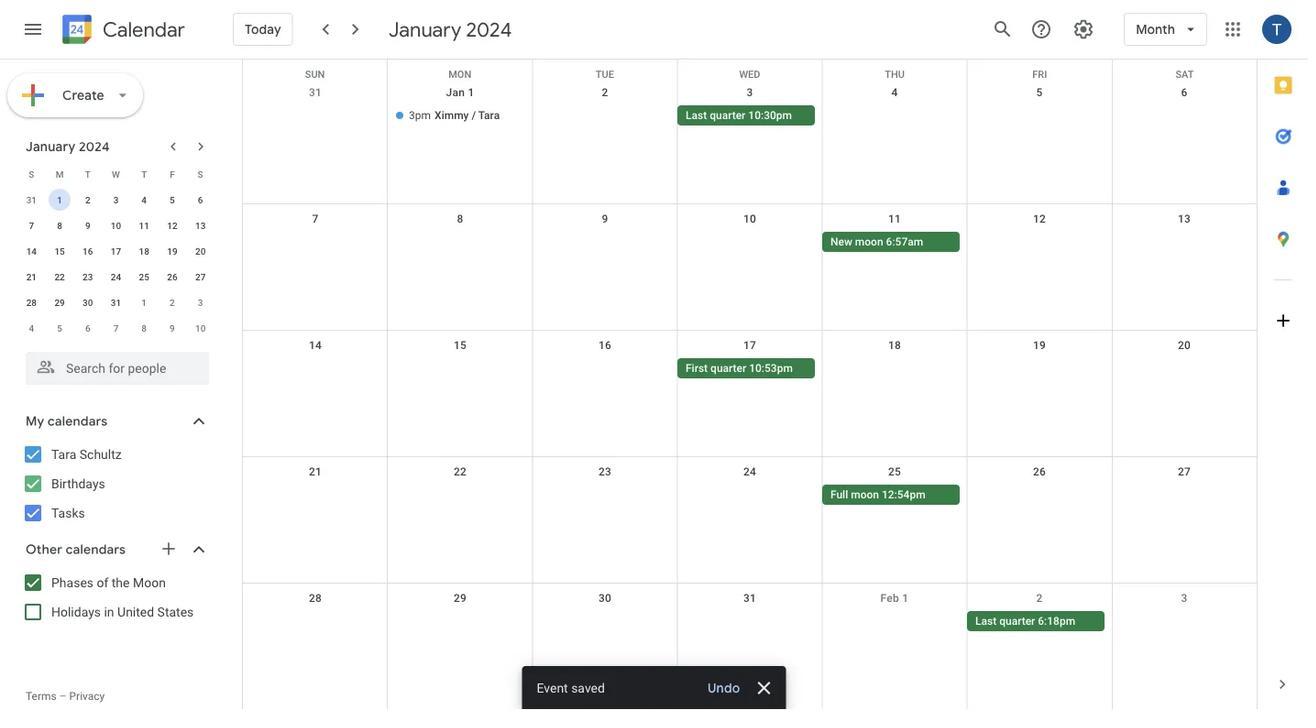 Task type: locate. For each thing, give the bounding box(es) containing it.
tara up birthdays
[[51, 447, 76, 462]]

0 horizontal spatial 8
[[57, 220, 62, 231]]

first quarter 10:53pm
[[686, 362, 793, 375]]

in
[[104, 605, 114, 620]]

row
[[243, 60, 1257, 80], [243, 78, 1257, 204], [17, 161, 214, 187], [17, 187, 214, 213], [243, 204, 1257, 331], [17, 213, 214, 238], [17, 238, 214, 264], [17, 264, 214, 290], [17, 290, 214, 315], [17, 315, 214, 341], [243, 331, 1257, 457], [243, 457, 1257, 584], [243, 584, 1257, 710]]

2 horizontal spatial 9
[[602, 213, 608, 225]]

last left 6:18pm
[[975, 615, 997, 628]]

quarter left 6:18pm
[[999, 615, 1035, 628]]

january
[[388, 16, 461, 42], [26, 138, 76, 155]]

29
[[54, 297, 65, 308], [454, 592, 467, 605]]

1 horizontal spatial 15
[[454, 339, 467, 352]]

1 horizontal spatial 13
[[1178, 213, 1191, 225]]

last inside last quarter 10:30pm button
[[686, 109, 707, 122]]

18
[[139, 246, 149, 257], [888, 339, 901, 352]]

schultz
[[80, 447, 122, 462]]

30 inside grid
[[598, 592, 612, 605]]

other calendars button
[[4, 535, 227, 565]]

fri
[[1032, 69, 1047, 80]]

0 vertical spatial 5
[[1036, 86, 1043, 99]]

0 horizontal spatial 16
[[83, 246, 93, 257]]

last quarter 10:30pm button
[[677, 105, 815, 126]]

month button
[[1124, 7, 1207, 51]]

11 inside january 2024 grid
[[139, 220, 149, 231]]

15 inside grid
[[454, 339, 467, 352]]

3
[[747, 86, 753, 99], [113, 194, 119, 205], [198, 297, 203, 308], [1181, 592, 1188, 605]]

20 inside grid
[[1178, 339, 1191, 352]]

row group
[[17, 187, 214, 341]]

first
[[686, 362, 708, 375]]

13 inside 13 element
[[195, 220, 206, 231]]

calendars up the of
[[66, 542, 126, 558]]

17 up 24 element
[[111, 246, 121, 257]]

27
[[195, 271, 206, 282], [1178, 466, 1191, 478]]

2 horizontal spatial 10
[[743, 213, 756, 225]]

1 vertical spatial 4
[[141, 194, 147, 205]]

of
[[97, 575, 108, 590]]

january up mon
[[388, 16, 461, 42]]

5 down f
[[170, 194, 175, 205]]

1 horizontal spatial 26
[[1033, 466, 1046, 478]]

2024 down the create
[[79, 138, 110, 155]]

0 vertical spatial 24
[[111, 271, 121, 282]]

moon inside new moon 6:57am button
[[855, 236, 883, 248]]

0 vertical spatial quarter
[[710, 109, 746, 122]]

calendars for other calendars
[[66, 542, 126, 558]]

settings menu image
[[1073, 18, 1095, 40]]

5 down fri
[[1036, 86, 1043, 99]]

11 up new moon 6:57am button at the top right
[[888, 213, 901, 225]]

2 s from the left
[[198, 169, 203, 180]]

0 vertical spatial 19
[[167, 246, 177, 257]]

2024
[[466, 16, 512, 42], [79, 138, 110, 155]]

undo
[[708, 680, 740, 697]]

saved
[[571, 681, 605, 696]]

today
[[245, 21, 281, 38]]

1 vertical spatial 24
[[743, 466, 756, 478]]

0 horizontal spatial 27
[[195, 271, 206, 282]]

0 vertical spatial 20
[[195, 246, 206, 257]]

january 2024 up mon
[[388, 16, 512, 42]]

s right f
[[198, 169, 203, 180]]

12 inside january 2024 grid
[[167, 220, 177, 231]]

quarter right first
[[710, 362, 746, 375]]

0 vertical spatial 25
[[139, 271, 149, 282]]

2 down tue
[[602, 86, 608, 99]]

4 inside grid
[[891, 86, 898, 99]]

30 for feb 1
[[598, 592, 612, 605]]

15
[[54, 246, 65, 257], [454, 339, 467, 352]]

11 for sun
[[888, 213, 901, 225]]

1 horizontal spatial 5
[[170, 194, 175, 205]]

0 vertical spatial 16
[[83, 246, 93, 257]]

1 vertical spatial quarter
[[710, 362, 746, 375]]

1 horizontal spatial s
[[198, 169, 203, 180]]

last quarter 6:18pm button
[[967, 611, 1105, 632]]

1 vertical spatial 14
[[309, 339, 322, 352]]

1 vertical spatial 30
[[598, 592, 612, 605]]

0 vertical spatial 30
[[83, 297, 93, 308]]

6 down 30 element
[[85, 323, 90, 334]]

27 element
[[189, 266, 211, 288]]

2 horizontal spatial 4
[[891, 86, 898, 99]]

30
[[83, 297, 93, 308], [598, 592, 612, 605]]

0 vertical spatial 6
[[1181, 86, 1188, 99]]

0 vertical spatial january
[[388, 16, 461, 42]]

full
[[830, 489, 848, 501]]

24
[[111, 271, 121, 282], [743, 466, 756, 478]]

january 2024
[[388, 16, 512, 42], [26, 138, 110, 155]]

19 inside "element"
[[167, 246, 177, 257]]

29 for 1
[[54, 297, 65, 308]]

1 vertical spatial last
[[975, 615, 997, 628]]

22 element
[[49, 266, 71, 288]]

1 right feb
[[902, 592, 909, 605]]

event saved
[[537, 681, 605, 696]]

1 horizontal spatial 12
[[1033, 213, 1046, 225]]

january 2024 grid
[[17, 161, 214, 341]]

1 horizontal spatial 22
[[454, 466, 467, 478]]

1 vertical spatial 29
[[454, 592, 467, 605]]

0 horizontal spatial 23
[[83, 271, 93, 282]]

2 vertical spatial 6
[[85, 323, 90, 334]]

0 vertical spatial tara
[[478, 109, 500, 122]]

1 horizontal spatial 16
[[598, 339, 612, 352]]

cell
[[243, 105, 388, 127], [533, 105, 677, 127], [822, 105, 967, 127], [1112, 105, 1257, 127], [243, 232, 388, 254], [388, 232, 533, 254], [533, 232, 677, 254], [677, 232, 822, 254], [967, 232, 1112, 254], [1112, 232, 1257, 254], [243, 358, 388, 380], [388, 358, 533, 380], [533, 358, 677, 380], [822, 358, 967, 380], [1112, 358, 1257, 380], [243, 485, 388, 507], [388, 485, 533, 507], [533, 485, 677, 507], [677, 485, 822, 507], [1112, 485, 1257, 507], [243, 611, 388, 633], [388, 611, 533, 633], [533, 611, 677, 633], [677, 611, 822, 633], [822, 611, 967, 633], [1112, 611, 1257, 633]]

0 vertical spatial 22
[[54, 271, 65, 282]]

the
[[112, 575, 130, 590]]

tara inside grid
[[478, 109, 500, 122]]

12:54pm
[[882, 489, 925, 501]]

february 7 element
[[105, 317, 127, 339]]

1 horizontal spatial 30
[[598, 592, 612, 605]]

phases
[[51, 575, 94, 590]]

calendars up tara schultz
[[48, 413, 108, 430]]

4 down thu
[[891, 86, 898, 99]]

0 horizontal spatial 30
[[83, 297, 93, 308]]

w
[[112, 169, 120, 180]]

4 down 28 element
[[29, 323, 34, 334]]

1 horizontal spatial t
[[141, 169, 147, 180]]

10
[[743, 213, 756, 225], [111, 220, 121, 231], [195, 323, 206, 334]]

1 vertical spatial tara
[[51, 447, 76, 462]]

7 inside grid
[[312, 213, 319, 225]]

s
[[29, 169, 34, 180], [198, 169, 203, 180]]

2 vertical spatial 5
[[57, 323, 62, 334]]

/
[[472, 109, 476, 122]]

t left f
[[141, 169, 147, 180]]

s up december 31 element
[[29, 169, 34, 180]]

13
[[1178, 213, 1191, 225], [195, 220, 206, 231]]

10 inside 10 element
[[111, 220, 121, 231]]

0 horizontal spatial 6
[[85, 323, 90, 334]]

t
[[85, 169, 91, 180], [141, 169, 147, 180]]

0 horizontal spatial 13
[[195, 220, 206, 231]]

0 horizontal spatial tara
[[51, 447, 76, 462]]

february 3 element
[[189, 291, 211, 313]]

25
[[139, 271, 149, 282], [888, 466, 901, 478]]

1 horizontal spatial 24
[[743, 466, 756, 478]]

0 horizontal spatial s
[[29, 169, 34, 180]]

calendars for my calendars
[[48, 413, 108, 430]]

25 down "18" element
[[139, 271, 149, 282]]

30 element
[[77, 291, 99, 313]]

f
[[170, 169, 175, 180]]

6
[[1181, 86, 1188, 99], [198, 194, 203, 205], [85, 323, 90, 334]]

moon right full
[[851, 489, 879, 501]]

1 horizontal spatial 17
[[743, 339, 756, 352]]

12 for january 2024
[[167, 220, 177, 231]]

11 up "18" element
[[139, 220, 149, 231]]

1 vertical spatial 20
[[1178, 339, 1191, 352]]

18 inside grid
[[888, 339, 901, 352]]

other calendars list
[[4, 568, 227, 627]]

10 for sun
[[743, 213, 756, 225]]

2 down 26 element
[[170, 297, 175, 308]]

22
[[54, 271, 65, 282], [454, 466, 467, 478]]

grid
[[242, 60, 1257, 710]]

1 vertical spatial 15
[[454, 339, 467, 352]]

7
[[312, 213, 319, 225], [29, 220, 34, 231], [113, 323, 119, 334]]

0 horizontal spatial 21
[[26, 271, 37, 282]]

holidays
[[51, 605, 101, 620]]

0 horizontal spatial 24
[[111, 271, 121, 282]]

1 horizontal spatial 19
[[1033, 339, 1046, 352]]

0 vertical spatial 26
[[167, 271, 177, 282]]

0 vertical spatial 21
[[26, 271, 37, 282]]

2 t from the left
[[141, 169, 147, 180]]

my calendars
[[26, 413, 108, 430]]

5
[[1036, 86, 1043, 99], [170, 194, 175, 205], [57, 323, 62, 334]]

first quarter 10:53pm button
[[677, 358, 815, 379]]

8
[[457, 213, 463, 225], [57, 220, 62, 231], [141, 323, 147, 334]]

last for last quarter 6:18pm
[[975, 615, 997, 628]]

28 inside 28 element
[[26, 297, 37, 308]]

united
[[117, 605, 154, 620]]

1 horizontal spatial 29
[[454, 592, 467, 605]]

4 up the 11 element
[[141, 194, 147, 205]]

10 for january 2024
[[111, 220, 121, 231]]

9 for sun
[[602, 213, 608, 225]]

0 horizontal spatial 12
[[167, 220, 177, 231]]

8 for sun
[[457, 213, 463, 225]]

tara right /
[[478, 109, 500, 122]]

30 inside january 2024 grid
[[83, 297, 93, 308]]

1 horizontal spatial 20
[[1178, 339, 1191, 352]]

4 inside february 4 element
[[29, 323, 34, 334]]

9
[[602, 213, 608, 225], [85, 220, 90, 231], [170, 323, 175, 334]]

18 inside row group
[[139, 246, 149, 257]]

last
[[686, 109, 707, 122], [975, 615, 997, 628]]

moon right new
[[855, 236, 883, 248]]

31 element
[[105, 291, 127, 313]]

january 2024 up "m"
[[26, 138, 110, 155]]

tab list
[[1258, 60, 1308, 659]]

30 down 23 element at the top of page
[[83, 297, 93, 308]]

calendars
[[48, 413, 108, 430], [66, 542, 126, 558]]

0 horizontal spatial 28
[[26, 297, 37, 308]]

quarter left 10:30pm
[[710, 109, 746, 122]]

2 horizontal spatial 7
[[312, 213, 319, 225]]

2 right "1" cell
[[85, 194, 90, 205]]

17 up the first quarter 10:53pm button
[[743, 339, 756, 352]]

t right "m"
[[85, 169, 91, 180]]

1 vertical spatial 5
[[170, 194, 175, 205]]

5 down 29 element
[[57, 323, 62, 334]]

tara
[[478, 109, 500, 122], [51, 447, 76, 462]]

moon for new
[[855, 236, 883, 248]]

0 vertical spatial 29
[[54, 297, 65, 308]]

9 inside 'element'
[[170, 323, 175, 334]]

my calendars list
[[4, 440, 227, 528]]

1 vertical spatial 17
[[743, 339, 756, 352]]

19 inside grid
[[1033, 339, 1046, 352]]

1 horizontal spatial 21
[[309, 466, 322, 478]]

jan
[[446, 86, 465, 99]]

new
[[830, 236, 852, 248]]

1 vertical spatial 6
[[198, 194, 203, 205]]

0 horizontal spatial 29
[[54, 297, 65, 308]]

0 vertical spatial january 2024
[[388, 16, 512, 42]]

1 horizontal spatial 4
[[141, 194, 147, 205]]

1 vertical spatial moon
[[851, 489, 879, 501]]

quarter for 17
[[710, 362, 746, 375]]

0 horizontal spatial 25
[[139, 271, 149, 282]]

0 vertical spatial 14
[[26, 246, 37, 257]]

row containing sun
[[243, 60, 1257, 80]]

31
[[309, 86, 322, 99], [26, 194, 37, 205], [111, 297, 121, 308], [743, 592, 756, 605]]

13 for january 2024
[[195, 220, 206, 231]]

1 horizontal spatial 18
[[888, 339, 901, 352]]

2
[[602, 86, 608, 99], [85, 194, 90, 205], [170, 297, 175, 308], [1036, 592, 1043, 605]]

grid containing 31
[[242, 60, 1257, 710]]

6 down the sat on the top right of page
[[1181, 86, 1188, 99]]

2 horizontal spatial 5
[[1036, 86, 1043, 99]]

1 vertical spatial 28
[[309, 592, 322, 605]]

27 inside grid
[[1178, 466, 1191, 478]]

30 for 1
[[83, 297, 93, 308]]

1 vertical spatial 2024
[[79, 138, 110, 155]]

25 up full moon 12:54pm button
[[888, 466, 901, 478]]

1 vertical spatial 26
[[1033, 466, 1046, 478]]

0 vertical spatial 23
[[83, 271, 93, 282]]

1 vertical spatial 19
[[1033, 339, 1046, 352]]

20 inside 20 element
[[195, 246, 206, 257]]

1 down "m"
[[57, 194, 62, 205]]

0 vertical spatial calendars
[[48, 413, 108, 430]]

14
[[26, 246, 37, 257], [309, 339, 322, 352]]

moon inside full moon 12:54pm button
[[851, 489, 879, 501]]

9 inside grid
[[602, 213, 608, 225]]

2024 up mon
[[466, 16, 512, 42]]

1 vertical spatial january 2024
[[26, 138, 110, 155]]

birthdays
[[51, 476, 105, 491]]

1 horizontal spatial last
[[975, 615, 997, 628]]

10 inside grid
[[743, 213, 756, 225]]

9 for january 2024
[[85, 220, 90, 231]]

1 vertical spatial 18
[[888, 339, 901, 352]]

calendar
[[103, 17, 185, 43]]

tara schultz
[[51, 447, 122, 462]]

february 1 element
[[133, 291, 155, 313]]

29 element
[[49, 291, 71, 313]]

28
[[26, 297, 37, 308], [309, 592, 322, 605]]

0 vertical spatial moon
[[855, 236, 883, 248]]

16 inside grid
[[598, 339, 612, 352]]

12
[[1033, 213, 1046, 225], [167, 220, 177, 231]]

None search field
[[0, 345, 227, 385]]

0 vertical spatial 28
[[26, 297, 37, 308]]

0 vertical spatial 4
[[891, 86, 898, 99]]

last left 10:30pm
[[686, 109, 707, 122]]

1 vertical spatial 16
[[598, 339, 612, 352]]

1 horizontal spatial 11
[[888, 213, 901, 225]]

19
[[167, 246, 177, 257], [1033, 339, 1046, 352]]

1 horizontal spatial 2024
[[466, 16, 512, 42]]

0 horizontal spatial 11
[[139, 220, 149, 231]]

0 horizontal spatial last
[[686, 109, 707, 122]]

6 up 13 element
[[198, 194, 203, 205]]

1 up february 8 element
[[141, 297, 147, 308]]

6:57am
[[886, 236, 923, 248]]

month
[[1136, 21, 1175, 38]]

16
[[83, 246, 93, 257], [598, 339, 612, 352]]

holidays in united states
[[51, 605, 194, 620]]

17 inside 17 element
[[111, 246, 121, 257]]

1 vertical spatial calendars
[[66, 542, 126, 558]]

12 for sun
[[1033, 213, 1046, 225]]

17
[[111, 246, 121, 257], [743, 339, 756, 352]]

last inside last quarter 6:18pm button
[[975, 615, 997, 628]]

6:18pm
[[1038, 615, 1075, 628]]

20
[[195, 246, 206, 257], [1178, 339, 1191, 352]]

full moon 12:54pm button
[[822, 485, 960, 505]]

30 up saved
[[598, 592, 612, 605]]

4
[[891, 86, 898, 99], [141, 194, 147, 205], [29, 323, 34, 334]]

26 inside row group
[[167, 271, 177, 282]]

january up "m"
[[26, 138, 76, 155]]

25 element
[[133, 266, 155, 288]]

1 horizontal spatial 9
[[170, 323, 175, 334]]

february 8 element
[[133, 317, 155, 339]]

2 vertical spatial quarter
[[999, 615, 1035, 628]]

states
[[157, 605, 194, 620]]

29 inside january 2024 grid
[[54, 297, 65, 308]]

0 vertical spatial 15
[[54, 246, 65, 257]]

1 horizontal spatial 23
[[598, 466, 612, 478]]

17 element
[[105, 240, 127, 262]]



Task type: vqa. For each thing, say whether or not it's contained in the screenshot.
4
yes



Task type: describe. For each thing, give the bounding box(es) containing it.
privacy
[[69, 690, 105, 703]]

full moon 12:54pm
[[830, 489, 925, 501]]

1 vertical spatial 23
[[598, 466, 612, 478]]

february 2 element
[[161, 291, 183, 313]]

february 9 element
[[161, 317, 183, 339]]

26 element
[[161, 266, 183, 288]]

0 vertical spatial 2024
[[466, 16, 512, 42]]

undo button
[[700, 679, 748, 698]]

1 vertical spatial 21
[[309, 466, 322, 478]]

12 element
[[161, 214, 183, 236]]

11 for january 2024
[[139, 220, 149, 231]]

add other calendars image
[[159, 540, 178, 558]]

1 inside "1" cell
[[57, 194, 62, 205]]

28 element
[[20, 291, 42, 313]]

february 10 element
[[189, 317, 211, 339]]

quarter for 3
[[710, 109, 746, 122]]

6 inside grid
[[1181, 86, 1188, 99]]

calendar element
[[59, 11, 185, 51]]

sun
[[305, 69, 325, 80]]

december 31 element
[[20, 189, 42, 211]]

8 for january 2024
[[57, 220, 62, 231]]

phases of the moon
[[51, 575, 166, 590]]

27 inside row group
[[195, 271, 206, 282]]

5 inside grid
[[1036, 86, 1043, 99]]

1 t from the left
[[85, 169, 91, 180]]

last for last quarter 10:30pm
[[686, 109, 707, 122]]

6 inside row
[[85, 323, 90, 334]]

7 for sun
[[312, 213, 319, 225]]

1 vertical spatial 25
[[888, 466, 901, 478]]

moon
[[133, 575, 166, 590]]

2 inside 'element'
[[170, 297, 175, 308]]

2 up last quarter 6:18pm button
[[1036, 592, 1043, 605]]

february 4 element
[[20, 317, 42, 339]]

create button
[[7, 73, 143, 117]]

–
[[59, 690, 67, 703]]

1 horizontal spatial 6
[[198, 194, 203, 205]]

moon for full
[[851, 489, 879, 501]]

3pm ximmy / tara
[[409, 109, 500, 122]]

new moon 6:57am
[[830, 236, 923, 248]]

10:30pm
[[748, 109, 792, 122]]

25 inside 25 element
[[139, 271, 149, 282]]

february 5 element
[[49, 317, 71, 339]]

29 for feb 1
[[454, 592, 467, 605]]

13 for sun
[[1178, 213, 1191, 225]]

16 element
[[77, 240, 99, 262]]

other
[[26, 542, 62, 558]]

feb 1
[[880, 592, 909, 605]]

thu
[[885, 69, 905, 80]]

21 element
[[20, 266, 42, 288]]

23 inside january 2024 grid
[[83, 271, 93, 282]]

row containing s
[[17, 161, 214, 187]]

16 inside january 2024 grid
[[83, 246, 93, 257]]

22 inside row group
[[54, 271, 65, 282]]

28 for 1
[[26, 297, 37, 308]]

tue
[[596, 69, 614, 80]]

20 element
[[189, 240, 211, 262]]

3pm
[[409, 109, 431, 122]]

15 element
[[49, 240, 71, 262]]

0 horizontal spatial 5
[[57, 323, 62, 334]]

18 element
[[133, 240, 155, 262]]

new moon 6:57am button
[[822, 232, 960, 252]]

22 inside grid
[[454, 466, 467, 478]]

24 element
[[105, 266, 127, 288]]

event
[[537, 681, 568, 696]]

7 inside row
[[113, 323, 119, 334]]

10 inside february 10 element
[[195, 323, 206, 334]]

23 element
[[77, 266, 99, 288]]

1 horizontal spatial january 2024
[[388, 16, 512, 42]]

my
[[26, 413, 44, 430]]

1 horizontal spatial january
[[388, 16, 461, 42]]

1 inside february 1 element
[[141, 297, 147, 308]]

1 cell
[[46, 187, 74, 213]]

14 element
[[20, 240, 42, 262]]

0 horizontal spatial january 2024
[[26, 138, 110, 155]]

21 inside 21 element
[[26, 271, 37, 282]]

terms
[[26, 690, 57, 703]]

11 element
[[133, 214, 155, 236]]

row group containing 31
[[17, 187, 214, 341]]

10:53pm
[[749, 362, 793, 375]]

tasks
[[51, 506, 85, 521]]

1 horizontal spatial 8
[[141, 323, 147, 334]]

february 6 element
[[77, 317, 99, 339]]

31 inside 31 'element'
[[111, 297, 121, 308]]

24 inside 24 element
[[111, 271, 121, 282]]

privacy link
[[69, 690, 105, 703]]

m
[[56, 169, 64, 180]]

14 inside grid
[[309, 339, 322, 352]]

row containing 4
[[17, 315, 214, 341]]

tara inside the my calendars list
[[51, 447, 76, 462]]

1 s from the left
[[29, 169, 34, 180]]

26 inside grid
[[1033, 466, 1046, 478]]

last quarter 10:30pm
[[686, 109, 792, 122]]

jan 1
[[446, 86, 474, 99]]

19 element
[[161, 240, 183, 262]]

other calendars
[[26, 542, 126, 558]]

today button
[[233, 7, 293, 51]]

last quarter 6:18pm
[[975, 615, 1075, 628]]

feb
[[880, 592, 899, 605]]

calendar heading
[[99, 17, 185, 43]]

7 for january 2024
[[29, 220, 34, 231]]

create
[[62, 87, 104, 104]]

wed
[[739, 69, 760, 80]]

my calendars button
[[4, 407, 227, 436]]

Search for people text field
[[37, 352, 198, 385]]

28 for feb 1
[[309, 592, 322, 605]]

0 horizontal spatial january
[[26, 138, 76, 155]]

terms link
[[26, 690, 57, 703]]

main drawer image
[[22, 18, 44, 40]]

sat
[[1176, 69, 1194, 80]]

13 element
[[189, 214, 211, 236]]

ximmy
[[435, 109, 469, 122]]

10 element
[[105, 214, 127, 236]]

14 inside row group
[[26, 246, 37, 257]]

1 right jan
[[468, 86, 474, 99]]

terms – privacy
[[26, 690, 105, 703]]

mon
[[448, 69, 471, 80]]

31 inside december 31 element
[[26, 194, 37, 205]]

15 inside january 2024 grid
[[54, 246, 65, 257]]



